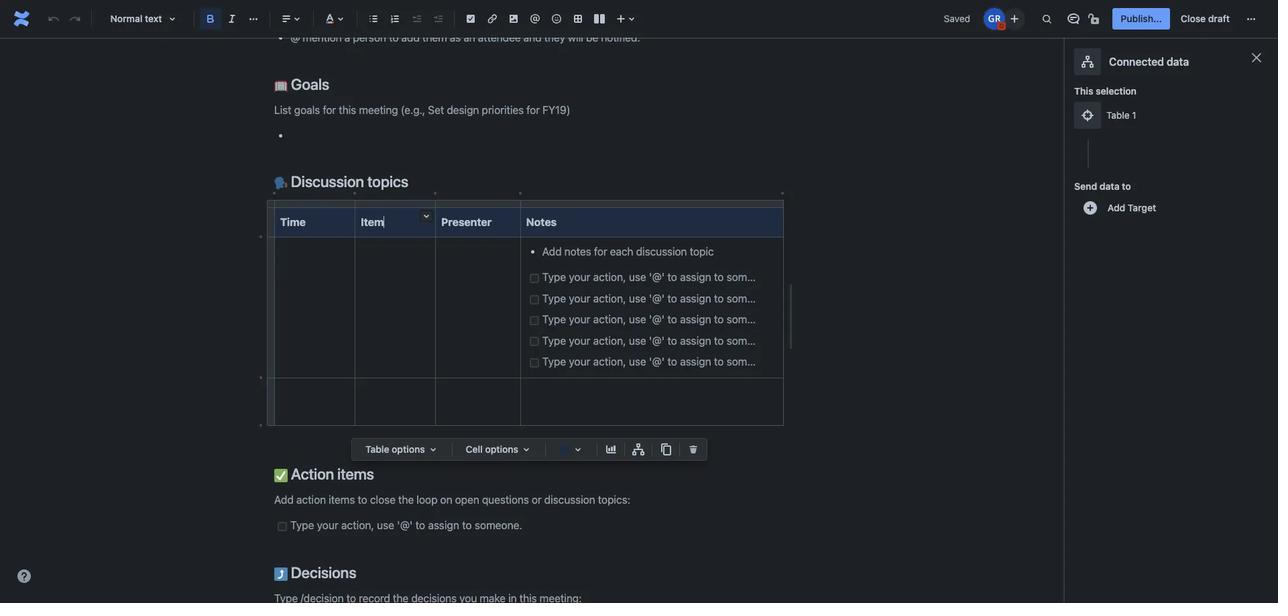 Task type: locate. For each thing, give the bounding box(es) containing it.
bullet list ⌘⇧8 image
[[366, 11, 382, 27]]

greg robinson image
[[984, 8, 1006, 30]]

table for table 1
[[1107, 109, 1130, 121]]

time
[[280, 216, 306, 228]]

table up the items
[[366, 443, 389, 455]]

add target button
[[1075, 200, 1171, 216]]

1 horizontal spatial table
[[1107, 109, 1130, 121]]

emoji image
[[549, 11, 565, 27]]

notes
[[526, 216, 557, 228]]

:arrow_heading_up: image
[[274, 568, 288, 581], [274, 568, 288, 581]]

table options
[[366, 443, 425, 455]]

:white_check_mark: image
[[274, 469, 288, 482], [274, 469, 288, 482]]

0 horizontal spatial options
[[392, 443, 425, 455]]

copy image
[[658, 441, 674, 457]]

close
[[1181, 13, 1206, 24]]

action
[[291, 465, 334, 483]]

table left 1
[[1107, 109, 1130, 121]]

saved
[[944, 13, 971, 24]]

this selection
[[1075, 85, 1137, 97]]

no restrictions image
[[1088, 11, 1104, 27]]

expand dropdown menu image
[[519, 441, 535, 457]]

numbered list ⌘⇧7 image
[[387, 11, 403, 27]]

options
[[392, 443, 425, 455], [485, 443, 519, 455]]

options for table options
[[392, 443, 425, 455]]

send data to
[[1075, 180, 1131, 192]]

comment icon image
[[1066, 11, 1082, 27]]

:speaking_head: image
[[274, 177, 288, 190], [274, 177, 288, 190]]

discussion topics
[[288, 173, 408, 191]]

data right "connected"
[[1167, 56, 1189, 68]]

remove image
[[686, 441, 702, 457]]

more formatting image
[[246, 11, 262, 27]]

normal text
[[110, 13, 162, 24]]

editor toolbar toolbar
[[352, 439, 707, 475]]

0 vertical spatial data
[[1167, 56, 1189, 68]]

add target image
[[1083, 200, 1099, 216]]

target
[[1128, 202, 1157, 213]]

close draft button
[[1173, 8, 1238, 30]]

1 horizontal spatial data
[[1167, 56, 1189, 68]]

1 horizontal spatial options
[[485, 443, 519, 455]]

data left to
[[1100, 180, 1120, 192]]

indent tab image
[[430, 11, 446, 27]]

confluence image
[[11, 8, 32, 30]]

options for cell options
[[485, 443, 519, 455]]

options left cell
[[392, 443, 425, 455]]

0 vertical spatial table
[[1107, 109, 1130, 121]]

this
[[1075, 85, 1094, 97]]

editable content region
[[253, 0, 806, 603]]

link image
[[484, 11, 500, 27]]

cell
[[466, 443, 483, 455]]

discussion
[[291, 173, 364, 191]]

options inside the cell options popup button
[[485, 443, 519, 455]]

0 horizontal spatial table
[[366, 443, 389, 455]]

help image
[[16, 568, 32, 584]]

cell options button
[[458, 441, 540, 457]]

normal text button
[[97, 4, 188, 34]]

send
[[1075, 180, 1098, 192]]

connected
[[1109, 56, 1164, 68]]

action item image
[[463, 11, 479, 27]]

options right cell
[[485, 443, 519, 455]]

item
[[361, 216, 384, 228]]

1 options from the left
[[392, 443, 425, 455]]

outdent ⇧tab image
[[409, 11, 425, 27]]

table
[[1107, 109, 1130, 121], [366, 443, 389, 455]]

options inside table options dropdown button
[[392, 443, 425, 455]]

text
[[145, 13, 162, 24]]

1 vertical spatial table
[[366, 443, 389, 455]]

2 options from the left
[[485, 443, 519, 455]]

table inside connected data section
[[1107, 109, 1130, 121]]

data
[[1167, 56, 1189, 68], [1100, 180, 1120, 192]]

1 vertical spatial data
[[1100, 180, 1120, 192]]

close draft
[[1181, 13, 1230, 24]]

goals
[[288, 75, 329, 93]]

:goal: image
[[274, 79, 288, 92], [274, 79, 288, 92]]

0 horizontal spatial data
[[1100, 180, 1120, 192]]

redo ⌘⇧z image
[[67, 11, 83, 27]]

layouts image
[[592, 11, 608, 27]]

italic ⌘i image
[[224, 11, 240, 27]]

table inside dropdown button
[[366, 443, 389, 455]]

confluence image
[[11, 8, 32, 30]]



Task type: describe. For each thing, give the bounding box(es) containing it.
publish... button
[[1113, 8, 1170, 30]]

1
[[1133, 109, 1137, 121]]

more image
[[1244, 11, 1260, 27]]

add
[[1108, 202, 1126, 213]]

connected data
[[1109, 56, 1189, 68]]

chart image
[[603, 441, 619, 457]]

connected data section
[[1075, 48, 1268, 603]]

table for table options
[[366, 443, 389, 455]]

normal
[[110, 13, 142, 24]]

topics
[[367, 173, 408, 191]]

find and replace image
[[1039, 11, 1055, 27]]

manage connected data image
[[631, 441, 647, 457]]

add image, video, or file image
[[506, 11, 522, 27]]

items
[[337, 465, 374, 483]]

presenter
[[441, 216, 492, 228]]

expand dropdown menu image
[[425, 441, 441, 457]]

mention image
[[527, 11, 543, 27]]

data for connected
[[1167, 56, 1189, 68]]

action items
[[288, 465, 374, 483]]

undo ⌘z image
[[46, 11, 62, 27]]

cell background image
[[570, 441, 586, 457]]

draft
[[1209, 13, 1230, 24]]

cell options
[[466, 443, 519, 455]]

bold ⌘b image
[[203, 11, 219, 27]]

decisions
[[288, 563, 356, 582]]

publish...
[[1121, 13, 1162, 24]]

table image
[[570, 11, 586, 27]]

table 1
[[1107, 109, 1137, 121]]

add target
[[1108, 202, 1157, 213]]

invite to edit image
[[1007, 10, 1023, 26]]

selection
[[1096, 85, 1137, 97]]

close connections panel image
[[1249, 50, 1265, 66]]

table options button
[[358, 441, 446, 457]]

align left image
[[278, 11, 294, 27]]

to
[[1122, 180, 1131, 192]]

data for send
[[1100, 180, 1120, 192]]



Task type: vqa. For each thing, say whether or not it's contained in the screenshot.
the options in the Table options popup button
yes



